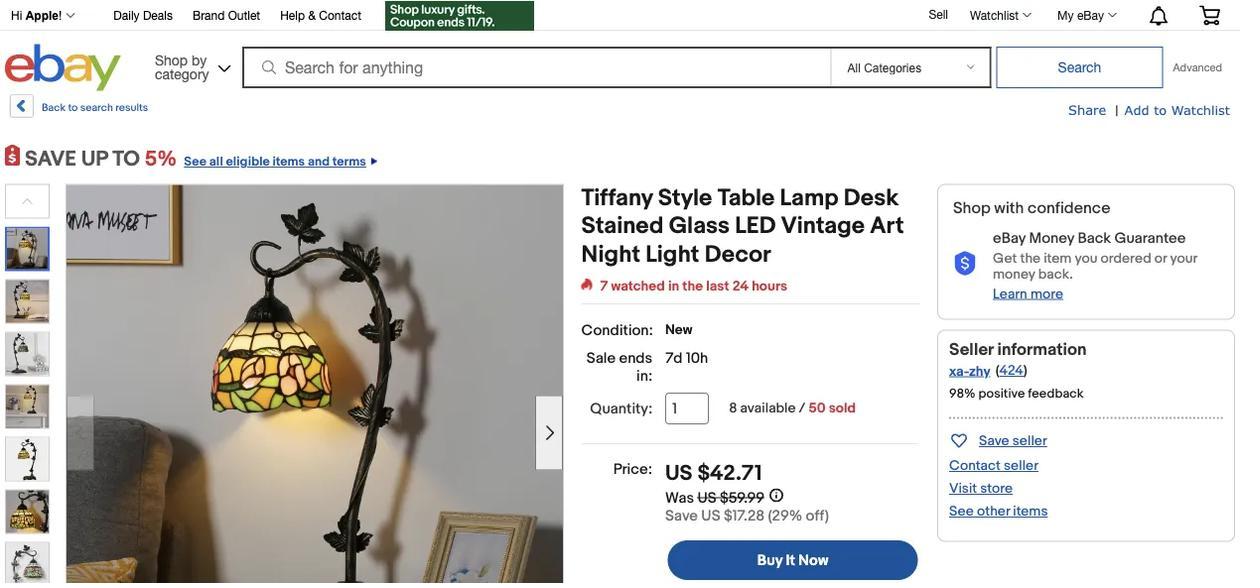 Task type: vqa. For each thing, say whether or not it's contained in the screenshot.
Your shopping cart icon
yes



Task type: describe. For each thing, give the bounding box(es) containing it.
save us $17.28 (29% off)
[[665, 508, 829, 525]]

shop by category banner
[[0, 0, 1236, 96]]

by
[[192, 52, 207, 68]]

picture 3 of 10 image
[[6, 333, 49, 376]]

5%
[[145, 146, 177, 172]]

(
[[996, 363, 1000, 380]]

daily
[[114, 8, 140, 22]]

/
[[799, 401, 806, 418]]

ebay inside the ebay money back guarantee get the item you ordered or your money back. learn more
[[993, 229, 1026, 247]]

sell
[[929, 7, 948, 21]]

sell link
[[920, 7, 957, 21]]

hi
[[11, 9, 22, 22]]

7 watched in the last 24 hours
[[600, 278, 788, 295]]

item
[[1044, 250, 1072, 267]]

hi apple !
[[11, 9, 62, 22]]

seller
[[949, 340, 994, 361]]

other
[[977, 504, 1010, 521]]

now
[[799, 552, 829, 570]]

learn more link
[[993, 286, 1064, 303]]

8
[[729, 401, 737, 418]]

items inside contact seller visit store see other items
[[1013, 504, 1048, 521]]

decor
[[705, 241, 771, 269]]

ends
[[619, 350, 653, 367]]

and
[[308, 154, 330, 170]]

all
[[209, 154, 223, 170]]

advanced link
[[1163, 48, 1233, 87]]

share button
[[1069, 101, 1107, 119]]

back inside the ebay money back guarantee get the item you ordered or your money back. learn more
[[1078, 229, 1111, 247]]

us up was
[[665, 461, 693, 487]]

my
[[1058, 8, 1074, 22]]

shop for shop with confidence
[[953, 199, 991, 218]]

category
[[155, 66, 209, 82]]

shop by category
[[155, 52, 209, 82]]

account navigation
[[0, 0, 1236, 33]]

ebay money back guarantee get the item you ordered or your money back. learn more
[[993, 229, 1198, 303]]

ebay inside 'link'
[[1077, 8, 1104, 22]]

brand outlet
[[193, 8, 260, 22]]

add to watchlist link
[[1125, 101, 1231, 119]]

watchlist inside account navigation
[[970, 8, 1019, 22]]

1 to from the left
[[68, 101, 78, 114]]

contact seller visit store see other items
[[949, 458, 1048, 521]]

quantity:
[[590, 400, 653, 418]]

us $42.71
[[665, 461, 762, 487]]

to inside share | add to watchlist
[[1154, 102, 1167, 117]]

to
[[112, 146, 140, 172]]

shop for shop by category
[[155, 52, 188, 68]]

hours
[[752, 278, 788, 295]]

back.
[[1039, 266, 1073, 283]]

confidence
[[1028, 199, 1111, 218]]

my ebay link
[[1047, 3, 1126, 27]]

terms
[[333, 154, 366, 170]]

watchlist link
[[959, 3, 1041, 27]]

art
[[870, 213, 904, 241]]

results
[[115, 101, 148, 114]]

with
[[994, 199, 1024, 218]]

it
[[786, 552, 795, 570]]

light
[[646, 241, 700, 269]]

see all eligible items and terms link
[[177, 146, 377, 172]]

424
[[1000, 363, 1024, 380]]

save
[[25, 146, 76, 172]]

led
[[735, 213, 776, 241]]

visit
[[949, 481, 977, 498]]

brand
[[193, 8, 225, 22]]

you
[[1075, 250, 1098, 267]]

daily deals
[[114, 8, 173, 22]]

us for save
[[702, 508, 721, 525]]

10h
[[686, 350, 708, 367]]

save seller button
[[949, 429, 1048, 452]]

help
[[280, 8, 305, 22]]

store
[[980, 481, 1013, 498]]

with details__icon image
[[953, 252, 977, 277]]

save up to 5%
[[25, 146, 177, 172]]

get
[[993, 250, 1017, 267]]

Quantity: text field
[[666, 393, 709, 425]]

brand outlet link
[[193, 5, 260, 27]]

price:
[[613, 461, 653, 479]]

condition:
[[582, 322, 653, 340]]

0 vertical spatial back
[[42, 101, 66, 114]]

sold
[[829, 401, 856, 418]]

share | add to watchlist
[[1069, 102, 1231, 119]]

xa-zhy link
[[949, 363, 991, 380]]

money
[[1029, 229, 1075, 247]]

was us $59.99
[[665, 490, 764, 508]]

eligible
[[226, 154, 270, 170]]

xa-
[[949, 363, 969, 380]]



Task type: locate. For each thing, give the bounding box(es) containing it.
contact right & at top
[[319, 8, 361, 22]]

contact seller link
[[949, 458, 1039, 475]]

save for save us $17.28 (29% off)
[[665, 508, 698, 525]]

24
[[733, 278, 749, 295]]

see
[[184, 154, 207, 170], [949, 504, 974, 521]]

0 vertical spatial seller
[[1013, 433, 1048, 450]]

my ebay
[[1058, 8, 1104, 22]]

0 vertical spatial shop
[[155, 52, 188, 68]]

get the coupon image
[[385, 1, 534, 31]]

none submit inside shop by category banner
[[997, 47, 1163, 88]]

1 horizontal spatial see
[[949, 504, 974, 521]]

shop by category button
[[146, 44, 235, 87]]

1 horizontal spatial items
[[1013, 504, 1048, 521]]

1 horizontal spatial the
[[1020, 250, 1041, 267]]

0 vertical spatial save
[[979, 433, 1010, 450]]

0 horizontal spatial watchlist
[[970, 8, 1019, 22]]

picture 2 of 10 image
[[6, 281, 49, 323]]

the right in
[[683, 278, 703, 295]]

tiffany style table lamp desk stained glass led vintage art night light decor main content
[[582, 184, 920, 584]]

outlet
[[228, 8, 260, 22]]

back up you
[[1078, 229, 1111, 247]]

see left all
[[184, 154, 207, 170]]

picture 6 of 10 image
[[6, 491, 49, 534]]

0 horizontal spatial to
[[68, 101, 78, 114]]

items right other at the right bottom of the page
[[1013, 504, 1048, 521]]

the right get
[[1020, 250, 1041, 267]]

0 vertical spatial watchlist
[[970, 8, 1019, 22]]

)
[[1024, 363, 1028, 380]]

0 horizontal spatial back
[[42, 101, 66, 114]]

stained
[[582, 213, 664, 241]]

visit store link
[[949, 481, 1013, 498]]

$17.28
[[724, 508, 765, 525]]

0 vertical spatial contact
[[319, 8, 361, 22]]

picture 4 of 10 image
[[6, 386, 49, 429]]

contact inside contact seller visit store see other items
[[949, 458, 1001, 475]]

watchlist right sell link
[[970, 8, 1019, 22]]

contact up visit store link on the right bottom
[[949, 458, 1001, 475]]

sale ends in:
[[587, 350, 653, 385]]

1 horizontal spatial shop
[[953, 199, 991, 218]]

see inside contact seller visit store see other items
[[949, 504, 974, 521]]

&
[[308, 8, 316, 22]]

1 horizontal spatial save
[[979, 433, 1010, 450]]

seller down save seller
[[1004, 458, 1039, 475]]

1 horizontal spatial to
[[1154, 102, 1167, 117]]

0 horizontal spatial ebay
[[993, 229, 1026, 247]]

save for save seller
[[979, 433, 1010, 450]]

items left and
[[273, 154, 305, 170]]

None submit
[[997, 47, 1163, 88]]

items
[[273, 154, 305, 170], [1013, 504, 1048, 521]]

1 vertical spatial the
[[683, 278, 703, 295]]

available
[[740, 401, 796, 418]]

1 horizontal spatial contact
[[949, 458, 1001, 475]]

vintage
[[781, 213, 865, 241]]

money
[[993, 266, 1035, 283]]

back to search results link
[[8, 94, 148, 125]]

!
[[59, 9, 62, 22]]

learn
[[993, 286, 1028, 303]]

7
[[600, 278, 608, 295]]

guarantee
[[1115, 229, 1186, 247]]

seller inside contact seller visit store see other items
[[1004, 458, 1039, 475]]

7d 10h
[[666, 350, 708, 367]]

desk
[[844, 184, 899, 213]]

see down visit
[[949, 504, 974, 521]]

table
[[718, 184, 775, 213]]

8 available / 50 sold
[[729, 401, 856, 418]]

ebay
[[1077, 8, 1104, 22], [993, 229, 1026, 247]]

shop left by on the left
[[155, 52, 188, 68]]

contact
[[319, 8, 361, 22], [949, 458, 1001, 475]]

watchlist inside share | add to watchlist
[[1172, 102, 1231, 117]]

contact inside account navigation
[[319, 8, 361, 22]]

1 vertical spatial ebay
[[993, 229, 1026, 247]]

1 vertical spatial contact
[[949, 458, 1001, 475]]

1 vertical spatial back
[[1078, 229, 1111, 247]]

seller for save
[[1013, 433, 1048, 450]]

seller up contact seller link
[[1013, 433, 1048, 450]]

the inside the ebay money back guarantee get the item you ordered or your money back. learn more
[[1020, 250, 1041, 267]]

the inside tiffany style table lamp desk stained glass led vintage art night light decor main content
[[683, 278, 703, 295]]

1 vertical spatial see
[[949, 504, 974, 521]]

98%
[[949, 386, 976, 402]]

us down the us $42.71
[[698, 490, 717, 508]]

help & contact link
[[280, 5, 361, 27]]

us left '$17.28'
[[702, 508, 721, 525]]

50
[[809, 401, 826, 418]]

picture 1 of 10 image
[[7, 229, 48, 270]]

buy it now
[[758, 552, 829, 570]]

picture 7 of 10 image
[[6, 544, 49, 584]]

ebay right my
[[1077, 8, 1104, 22]]

information
[[998, 340, 1087, 361]]

7d
[[666, 350, 683, 367]]

0 vertical spatial the
[[1020, 250, 1041, 267]]

|
[[1116, 102, 1119, 119]]

to right "add"
[[1154, 102, 1167, 117]]

1 vertical spatial shop
[[953, 199, 991, 218]]

search
[[80, 101, 113, 114]]

watched
[[611, 278, 665, 295]]

was
[[665, 490, 694, 508]]

1 horizontal spatial back
[[1078, 229, 1111, 247]]

last
[[706, 278, 730, 295]]

new
[[665, 322, 693, 339]]

1 horizontal spatial ebay
[[1077, 8, 1104, 22]]

zhy
[[969, 363, 991, 380]]

daily deals link
[[114, 5, 173, 27]]

0 horizontal spatial save
[[665, 508, 698, 525]]

save down the us $42.71
[[665, 508, 698, 525]]

seller for contact
[[1004, 458, 1039, 475]]

0 horizontal spatial the
[[683, 278, 703, 295]]

0 horizontal spatial shop
[[155, 52, 188, 68]]

share
[[1069, 102, 1107, 117]]

1 vertical spatial seller
[[1004, 458, 1039, 475]]

in
[[668, 278, 680, 295]]

us for was
[[698, 490, 717, 508]]

save up contact seller link
[[979, 433, 1010, 450]]

ebay up get
[[993, 229, 1026, 247]]

1 vertical spatial watchlist
[[1172, 102, 1231, 117]]

up
[[81, 146, 108, 172]]

seller inside save seller button
[[1013, 433, 1048, 450]]

glass
[[669, 213, 730, 241]]

(29%
[[768, 508, 803, 525]]

2 to from the left
[[1154, 102, 1167, 117]]

0 vertical spatial ebay
[[1077, 8, 1104, 22]]

0 vertical spatial see
[[184, 154, 207, 170]]

ordered
[[1101, 250, 1152, 267]]

1 horizontal spatial watchlist
[[1172, 102, 1231, 117]]

shop
[[155, 52, 188, 68], [953, 199, 991, 218]]

0 horizontal spatial contact
[[319, 8, 361, 22]]

back to search results
[[42, 101, 148, 114]]

to left search
[[68, 101, 78, 114]]

tiffany
[[582, 184, 653, 213]]

0 horizontal spatial items
[[273, 154, 305, 170]]

1 vertical spatial items
[[1013, 504, 1048, 521]]

shop left with
[[953, 199, 991, 218]]

see all eligible items and terms
[[184, 154, 366, 170]]

picture 5 of 10 image
[[6, 438, 49, 481]]

your shopping cart image
[[1199, 5, 1222, 25]]

0 horizontal spatial see
[[184, 154, 207, 170]]

feedback
[[1028, 386, 1084, 402]]

apple
[[25, 9, 59, 22]]

add
[[1125, 102, 1150, 117]]

Search for anything text field
[[245, 49, 827, 86]]

0 vertical spatial items
[[273, 154, 305, 170]]

back
[[42, 101, 66, 114], [1078, 229, 1111, 247]]

or
[[1155, 250, 1167, 267]]

deals
[[143, 8, 173, 22]]

save inside save seller button
[[979, 433, 1010, 450]]

1 vertical spatial save
[[665, 508, 698, 525]]

your
[[1170, 250, 1198, 267]]

sale
[[587, 350, 616, 367]]

more
[[1031, 286, 1064, 303]]

shop inside the shop by category
[[155, 52, 188, 68]]

watchlist down the advanced link
[[1172, 102, 1231, 117]]

back left search
[[42, 101, 66, 114]]

night
[[582, 241, 641, 269]]

$59.99
[[720, 490, 764, 508]]

save inside tiffany style table lamp desk stained glass led vintage art night light decor main content
[[665, 508, 698, 525]]

off)
[[806, 508, 829, 525]]

tiffany style table lamp desk stained glass led vintage art night light decor - picture 1 of 10 image
[[67, 183, 563, 584]]



